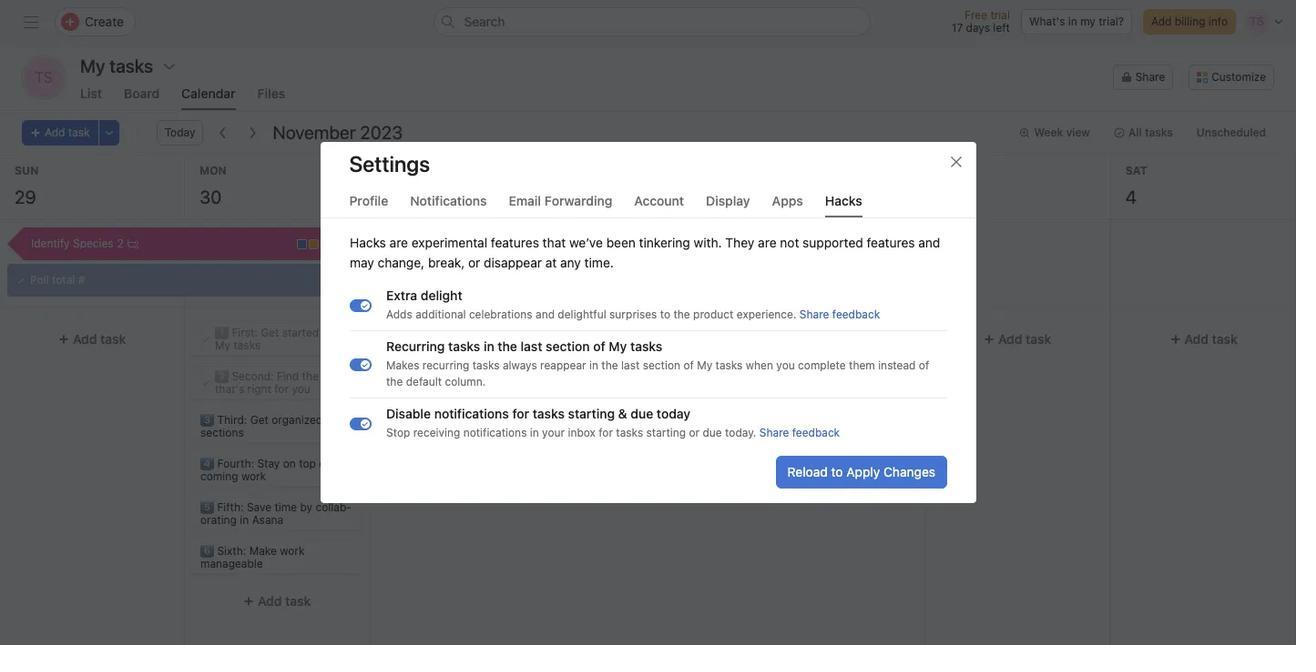 Task type: vqa. For each thing, say whether or not it's contained in the screenshot.
leftmost section
yes



Task type: locate. For each thing, give the bounding box(es) containing it.
share feedback link
[[799, 308, 880, 322], [759, 426, 840, 440]]

2️⃣
[[215, 370, 229, 384]]

1️⃣ first: get started using my tasks
[[215, 326, 350, 353]]

5️⃣ fifth: save time by collaborating in asana
[[201, 501, 352, 528]]

in left your
[[530, 426, 539, 440]]

account button
[[634, 193, 684, 218]]

1️⃣
[[215, 326, 229, 340]]

the left product
[[673, 308, 690, 322]]

section up today
[[642, 359, 680, 373]]

add task button
[[22, 120, 98, 146], [7, 323, 177, 356], [563, 323, 733, 356], [933, 323, 1103, 356], [1119, 323, 1289, 356], [378, 367, 547, 400], [193, 586, 362, 619]]

1 horizontal spatial for
[[512, 406, 529, 422]]

share inside disable notifications for tasks starting & due today stop receiving notifications in your inbox for tasks starting or due today. share feedback
[[759, 426, 789, 440]]

tasks up your
[[532, 406, 564, 422]]

hacks for hacks are experimental features that we've been tinkering with. they are not supported features and may change, break, or disappear at any time.
[[349, 235, 386, 251]]

0 horizontal spatial are
[[389, 235, 408, 251]]

surprises
[[609, 308, 657, 322]]

0 horizontal spatial features
[[491, 235, 539, 251]]

1 horizontal spatial features
[[867, 235, 915, 251]]

4️⃣ fourth: stay on top of incoming work
[[201, 457, 347, 484]]

your
[[542, 426, 565, 440]]

starting up inbox
[[568, 406, 615, 422]]

1 vertical spatial for
[[512, 406, 529, 422]]

with
[[326, 414, 348, 427]]

0 vertical spatial get
[[261, 326, 279, 340]]

share feedback link up complete
[[799, 308, 880, 322]]

in inside disable notifications for tasks starting & due today stop receiving notifications in your inbox for tasks starting or due today. share feedback
[[530, 426, 539, 440]]

0 horizontal spatial due
[[630, 406, 653, 422]]

notifications right receiving
[[463, 426, 527, 440]]

0 vertical spatial starting
[[568, 406, 615, 422]]

what's
[[1030, 15, 1066, 28]]

4
[[1126, 187, 1137, 208]]

section up reappear
[[545, 339, 590, 354]]

the right reappear
[[601, 359, 618, 373]]

work
[[242, 470, 266, 484], [280, 545, 305, 559]]

get right third:
[[251, 414, 269, 427]]

to left apply
[[831, 465, 843, 480]]

feedback up reload
[[792, 426, 840, 440]]

1 horizontal spatial or
[[689, 426, 699, 440]]

task
[[68, 126, 90, 139], [100, 332, 126, 347], [656, 332, 682, 347], [1026, 332, 1052, 347], [1212, 332, 1238, 347], [440, 333, 462, 346], [471, 375, 496, 391], [286, 594, 311, 610]]

notifications down column.
[[434, 406, 509, 422]]

any
[[560, 255, 581, 271]]

default
[[406, 375, 442, 389]]

share right experience.
[[799, 308, 829, 322]]

today.
[[725, 426, 756, 440]]

hacks up supported
[[825, 193, 863, 209]]

second:
[[232, 370, 274, 384]]

feedback up the 'them'
[[832, 308, 880, 322]]

in left my
[[1069, 15, 1078, 28]]

adds
[[386, 308, 412, 322]]

1 horizontal spatial to
[[831, 465, 843, 480]]

0 horizontal spatial you
[[292, 383, 311, 396]]

search list box
[[433, 7, 871, 36]]

0 vertical spatial share
[[1136, 70, 1166, 84]]

recurring tasks in the last section of my tasks makes recurring tasks always reappear in the last section of my tasks when you complete them instead of the default column.
[[386, 339, 929, 389]]

left
[[993, 21, 1010, 35]]

work up save
[[242, 470, 266, 484]]

days
[[966, 21, 990, 35]]

switch up the using
[[349, 299, 371, 312]]

last
[[520, 339, 542, 354], [621, 359, 639, 373]]

of
[[593, 339, 605, 354], [683, 359, 694, 373], [919, 359, 929, 373], [319, 457, 330, 471]]

features right supported
[[867, 235, 915, 251]]

share right today.
[[759, 426, 789, 440]]

in left asana
[[240, 514, 249, 528]]

switch
[[349, 299, 371, 312], [349, 359, 371, 371], [349, 418, 371, 431]]

they
[[725, 235, 754, 251]]

1 horizontal spatial due
[[702, 426, 722, 440]]

1 vertical spatial share feedback link
[[759, 426, 840, 440]]

0 vertical spatial for
[[275, 383, 289, 396]]

time.
[[584, 255, 613, 271]]

layout
[[322, 370, 353, 384]]

you inside 2️⃣ second: find the layout that's right for you
[[292, 383, 311, 396]]

to inside the extra delight adds additional celebrations and delightful surprises to the product experience. share feedback
[[660, 308, 670, 322]]

switch for disable notifications for tasks starting & due today
[[349, 418, 371, 431]]

share down add billing info "button"
[[1136, 70, 1166, 84]]

get inside 1️⃣ first: get started using my tasks
[[261, 326, 279, 340]]

due left today.
[[702, 426, 722, 440]]

complete
[[798, 359, 846, 373]]

fifth:
[[217, 501, 244, 515]]

1 vertical spatial feedback
[[792, 426, 840, 440]]

to
[[660, 308, 670, 322], [831, 465, 843, 480]]

1 horizontal spatial and
[[918, 235, 940, 251]]

0 vertical spatial or
[[468, 255, 480, 271]]

3 switch from the top
[[349, 418, 371, 431]]

0 vertical spatial you
[[776, 359, 795, 373]]

for right the right
[[275, 383, 289, 396]]

0 horizontal spatial for
[[275, 383, 289, 396]]

tasks down &
[[616, 426, 643, 440]]

may
[[349, 255, 374, 271]]

tue
[[385, 164, 407, 178]]

you up organized
[[292, 383, 311, 396]]

are
[[389, 235, 408, 251], [758, 235, 776, 251]]

apply
[[846, 465, 880, 480]]

3️⃣ third: get organized with sections
[[201, 414, 348, 440]]

1 vertical spatial notifications
[[463, 426, 527, 440]]

1 are from the left
[[389, 235, 408, 251]]

tasks down surprises
[[630, 339, 662, 354]]

change,
[[377, 255, 424, 271]]

or inside disable notifications for tasks starting & due today stop receiving notifications in your inbox for tasks starting or due today. share feedback
[[689, 426, 699, 440]]

1 vertical spatial switch
[[349, 359, 371, 371]]

1 vertical spatial work
[[280, 545, 305, 559]]

reload to apply changes button
[[775, 456, 947, 489]]

for right inbox
[[598, 426, 613, 440]]

2 switch from the top
[[349, 359, 371, 371]]

section
[[545, 339, 590, 354], [642, 359, 680, 373]]

1 vertical spatial and
[[535, 308, 554, 322]]

1 vertical spatial or
[[689, 426, 699, 440]]

for down always
[[512, 406, 529, 422]]

0 horizontal spatial to
[[660, 308, 670, 322]]

0 horizontal spatial starting
[[568, 406, 615, 422]]

get inside the 3️⃣ third: get organized with sections
[[251, 414, 269, 427]]

0 horizontal spatial work
[[242, 470, 266, 484]]

add billing info button
[[1143, 9, 1236, 35]]

1 vertical spatial share
[[799, 308, 829, 322]]

1 switch from the top
[[349, 299, 371, 312]]

display button
[[706, 193, 750, 218]]

0 vertical spatial work
[[242, 470, 266, 484]]

1 vertical spatial section
[[642, 359, 680, 373]]

hacks up 'may'
[[349, 235, 386, 251]]

my tasks
[[80, 56, 153, 77]]

feedback inside the extra delight adds additional celebrations and delightful surprises to the product experience. share feedback
[[832, 308, 880, 322]]

tasks left when
[[715, 359, 742, 373]]

1 vertical spatial hacks
[[349, 235, 386, 251]]

1 vertical spatial you
[[292, 383, 311, 396]]

1 horizontal spatial hacks
[[825, 193, 863, 209]]

1 vertical spatial to
[[831, 465, 843, 480]]

0 vertical spatial feedback
[[832, 308, 880, 322]]

delight
[[420, 288, 462, 303]]

2 vertical spatial share
[[759, 426, 789, 440]]

or right break,
[[468, 255, 480, 271]]

not
[[780, 235, 799, 251]]

or
[[468, 255, 480, 271], [689, 426, 699, 440]]

disable notifications for tasks starting & due today stop receiving notifications in your inbox for tasks starting or due today. share feedback
[[386, 406, 840, 440]]

my down product
[[697, 359, 712, 373]]

poll
[[30, 273, 49, 287]]

find
[[277, 370, 299, 384]]

1 horizontal spatial are
[[758, 235, 776, 251]]

1 vertical spatial starting
[[646, 426, 686, 440]]

make
[[250, 545, 277, 559]]

in
[[1069, 15, 1078, 28], [483, 339, 494, 354], [589, 359, 598, 373], [530, 426, 539, 440], [240, 514, 249, 528]]

starting down today
[[646, 426, 686, 440]]

1 vertical spatial get
[[251, 414, 269, 427]]

today
[[656, 406, 690, 422]]

my
[[1081, 15, 1096, 28]]

of right instead at right bottom
[[919, 359, 929, 373]]

get right first:
[[261, 326, 279, 340]]

today button
[[156, 120, 204, 146]]

receiving
[[413, 426, 460, 440]]

3️⃣
[[201, 414, 214, 427]]

&
[[618, 406, 627, 422]]

notifications
[[410, 193, 487, 209]]

makes
[[386, 359, 419, 373]]

list
[[80, 86, 102, 101]]

0 vertical spatial last
[[520, 339, 542, 354]]

using
[[322, 326, 350, 340]]

trial?
[[1099, 15, 1124, 28]]

share
[[1136, 70, 1166, 84], [799, 308, 829, 322], [759, 426, 789, 440]]

are left not
[[758, 235, 776, 251]]

0 horizontal spatial or
[[468, 255, 480, 271]]

1 horizontal spatial share
[[799, 308, 829, 322]]

0 vertical spatial hacks
[[825, 193, 863, 209]]

my left first:
[[215, 339, 231, 353]]

share feedback link up reload
[[759, 426, 840, 440]]

0 horizontal spatial hacks
[[349, 235, 386, 251]]

extra delight adds additional celebrations and delightful surprises to the product experience. share feedback
[[386, 288, 880, 322]]

switch down the using
[[349, 359, 371, 371]]

due right &
[[630, 406, 653, 422]]

2 vertical spatial switch
[[349, 418, 371, 431]]

0 horizontal spatial section
[[545, 339, 590, 354]]

1 horizontal spatial section
[[642, 359, 680, 373]]

and
[[918, 235, 940, 251], [535, 308, 554, 322]]

delightful
[[557, 308, 606, 322]]

2 horizontal spatial share
[[1136, 70, 1166, 84]]

2 vertical spatial for
[[598, 426, 613, 440]]

0 vertical spatial to
[[660, 308, 670, 322]]

hacks inside hacks are experimental features that we've been tinkering with. they are not supported features and may change, break, or disappear at any time.
[[349, 235, 386, 251]]

0 vertical spatial switch
[[349, 299, 371, 312]]

my down surprises
[[609, 339, 627, 354]]

sat 4
[[1126, 164, 1148, 208]]

switch right with
[[349, 418, 371, 431]]

what's in my trial? button
[[1021, 9, 1133, 35]]

search button
[[433, 7, 871, 36]]

for
[[275, 383, 289, 396], [512, 406, 529, 422], [598, 426, 613, 440]]

a
[[431, 333, 437, 346]]

or down today
[[689, 426, 699, 440]]

to right surprises
[[660, 308, 670, 322]]

0 horizontal spatial my
[[215, 339, 231, 353]]

work right 'make'
[[280, 545, 305, 559]]

5️⃣
[[201, 501, 214, 515]]

the
[[673, 308, 690, 322], [497, 339, 517, 354], [601, 359, 618, 373], [302, 370, 319, 384], [386, 375, 403, 389]]

last up &
[[621, 359, 639, 373]]

last up always
[[520, 339, 542, 354]]

0 vertical spatial share feedback link
[[799, 308, 880, 322]]

0 horizontal spatial last
[[520, 339, 542, 354]]

you right when
[[776, 359, 795, 373]]

mon
[[200, 164, 227, 178]]

tasks right 1️⃣
[[234, 339, 261, 353]]

1 horizontal spatial work
[[280, 545, 305, 559]]

reload to apply changes
[[787, 465, 935, 480]]

hacks button
[[825, 193, 863, 218]]

2 horizontal spatial for
[[598, 426, 613, 440]]

time
[[275, 501, 297, 515]]

1 horizontal spatial starting
[[646, 426, 686, 440]]

poll total #
[[30, 273, 85, 287]]

features up disappear
[[491, 235, 539, 251]]

the right find
[[302, 370, 319, 384]]

0 horizontal spatial and
[[535, 308, 554, 322]]

files
[[258, 86, 285, 101]]

notifications button
[[410, 193, 487, 218]]

are up the change,
[[389, 235, 408, 251]]

0 horizontal spatial share
[[759, 426, 789, 440]]

1 horizontal spatial last
[[621, 359, 639, 373]]

sixth:
[[217, 545, 247, 559]]

next week image
[[245, 126, 260, 140]]

of right top
[[319, 457, 330, 471]]

billing
[[1175, 15, 1206, 28]]

1 horizontal spatial you
[[776, 359, 795, 373]]

1 vertical spatial last
[[621, 359, 639, 373]]

1
[[578, 187, 585, 208]]

of inside 4️⃣ fourth: stay on top of incoming work
[[319, 457, 330, 471]]

calendar link
[[181, 86, 236, 110]]

2 features from the left
[[867, 235, 915, 251]]

celebrations
[[469, 308, 532, 322]]

0 vertical spatial and
[[918, 235, 940, 251]]



Task type: describe. For each thing, give the bounding box(es) containing it.
profile button
[[349, 193, 388, 218]]

the up always
[[497, 339, 517, 354]]

free trial 17 days left
[[952, 8, 1010, 35]]

29
[[15, 187, 36, 208]]

the inside 2️⃣ second: find the layout that's right for you
[[302, 370, 319, 384]]

save
[[247, 501, 272, 515]]

0 vertical spatial notifications
[[434, 406, 509, 422]]

2 horizontal spatial my
[[697, 359, 712, 373]]

experience.
[[737, 308, 796, 322]]

leftcount image
[[127, 239, 138, 250]]

switch for extra delight
[[349, 299, 371, 312]]

share inside the extra delight adds additional celebrations and delightful surprises to the product experience. share feedback
[[799, 308, 829, 322]]

get for organized
[[251, 414, 269, 427]]

what's in my trial?
[[1030, 15, 1124, 28]]

close image
[[949, 155, 964, 169]]

total
[[52, 273, 75, 287]]

of down delightful
[[593, 339, 605, 354]]

my inside 1️⃣ first: get started using my tasks
[[215, 339, 231, 353]]

previous week image
[[216, 126, 231, 140]]

tasks inside 1️⃣ first: get started using my tasks
[[234, 339, 261, 353]]

november 2023
[[273, 122, 403, 143]]

1 vertical spatial due
[[702, 426, 722, 440]]

board link
[[124, 86, 160, 110]]

tasks up column.
[[472, 359, 499, 373]]

sat
[[1126, 164, 1148, 178]]

tue 31
[[385, 164, 407, 208]]

display
[[706, 193, 750, 209]]

write a task name
[[401, 333, 493, 346]]

apps
[[772, 193, 803, 209]]

trial
[[991, 8, 1010, 22]]

free
[[965, 8, 988, 22]]

add billing info
[[1152, 15, 1228, 28]]

to inside button
[[831, 465, 843, 480]]

collaborating
[[201, 501, 352, 528]]

the down makes
[[386, 375, 403, 389]]

work inside 6️⃣ sixth: make work manageable
[[280, 545, 305, 559]]

in inside 5️⃣ fifth: save time by collaborating in asana
[[240, 514, 249, 528]]

incoming
[[201, 457, 347, 484]]

31
[[385, 187, 404, 208]]

in right reappear
[[589, 359, 598, 373]]

always
[[502, 359, 537, 373]]

and inside hacks are experimental features that we've been tinkering with. they are not supported features and may change, break, or disappear at any time.
[[918, 235, 940, 251]]

30
[[200, 187, 222, 208]]

2
[[117, 237, 124, 251]]

share feedback link for surprises
[[799, 308, 880, 322]]

tasks up the recurring
[[448, 339, 480, 354]]

product
[[693, 308, 733, 322]]

email forwarding
[[509, 193, 613, 209]]

0 vertical spatial due
[[630, 406, 653, 422]]

ts button
[[22, 56, 66, 99]]

identify
[[31, 237, 70, 251]]

reappear
[[540, 359, 586, 373]]

in down celebrations
[[483, 339, 494, 354]]

add inside "button"
[[1152, 15, 1172, 28]]

share button
[[1113, 65, 1174, 90]]

for inside 2️⃣ second: find the layout that's right for you
[[275, 383, 289, 396]]

today
[[165, 126, 195, 139]]

2023
[[360, 122, 403, 143]]

that's
[[215, 383, 245, 396]]

and inside the extra delight adds additional celebrations and delightful surprises to the product experience. share feedback
[[535, 308, 554, 322]]

by
[[300, 501, 313, 515]]

share inside button
[[1136, 70, 1166, 84]]

1 features from the left
[[491, 235, 539, 251]]

that
[[542, 235, 566, 251]]

you inside recurring tasks in the last section of my tasks makes recurring tasks always reappear in the last section of my tasks when you complete them instead of the default column.
[[776, 359, 795, 373]]

2 are from the left
[[758, 235, 776, 251]]

in inside button
[[1069, 15, 1078, 28]]

hacks for hacks
[[825, 193, 863, 209]]

info
[[1209, 15, 1228, 28]]

when
[[746, 359, 773, 373]]

get for started
[[261, 326, 279, 340]]

fourth:
[[217, 457, 254, 471]]

we've
[[569, 235, 603, 251]]

tinkering
[[639, 235, 690, 251]]

right
[[248, 383, 272, 396]]

stay
[[258, 457, 280, 471]]

switch for recurring tasks in the last section of my tasks
[[349, 359, 371, 371]]

#
[[78, 273, 85, 287]]

account
[[634, 193, 684, 209]]

apps button
[[772, 193, 803, 218]]

work inside 4️⃣ fourth: stay on top of incoming work
[[242, 470, 266, 484]]

them
[[849, 359, 875, 373]]

share feedback link for today
[[759, 426, 840, 440]]

name
[[465, 333, 493, 346]]

feedback inside disable notifications for tasks starting & due today stop receiving notifications in your inbox for tasks starting or due today. share feedback
[[792, 426, 840, 440]]

reload
[[787, 465, 828, 480]]

sections
[[201, 426, 244, 440]]

asana
[[252, 514, 284, 528]]

species
[[73, 237, 114, 251]]

search
[[464, 14, 505, 29]]

forwarding
[[545, 193, 613, 209]]

0 vertical spatial section
[[545, 339, 590, 354]]

top
[[299, 457, 316, 471]]

disappear
[[483, 255, 542, 271]]

started
[[282, 326, 319, 340]]

or inside hacks are experimental features that we've been tinkering with. they are not supported features and may change, break, or disappear at any time.
[[468, 255, 480, 271]]

4️⃣
[[201, 457, 214, 471]]

profile
[[349, 193, 388, 209]]

17
[[952, 21, 963, 35]]

fri
[[941, 164, 958, 178]]

email forwarding button
[[509, 193, 613, 218]]

1 horizontal spatial my
[[609, 339, 627, 354]]

the inside the extra delight adds additional celebrations and delightful surprises to the product experience. share feedback
[[673, 308, 690, 322]]

manageable
[[201, 558, 263, 571]]

ts
[[35, 69, 53, 86]]

sun 29
[[15, 164, 39, 208]]

recurring
[[386, 339, 445, 354]]

of up today
[[683, 359, 694, 373]]

break,
[[428, 255, 464, 271]]



